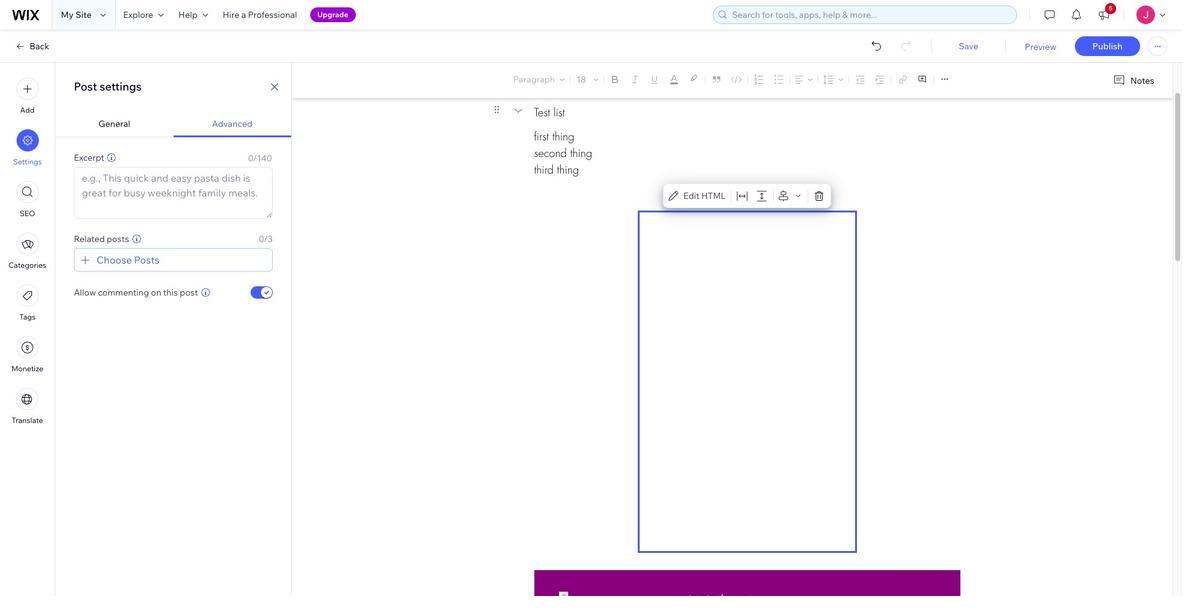 Task type: describe. For each thing, give the bounding box(es) containing it.
upgrade
[[318, 10, 349, 19]]

test
[[534, 105, 550, 119]]

on
[[151, 287, 161, 298]]

preview
[[1025, 41, 1057, 52]]

advanced
[[212, 118, 253, 129]]

2 vertical spatial thing
[[557, 163, 579, 177]]

html
[[702, 190, 726, 201]]

general button
[[55, 111, 173, 137]]

tags button
[[16, 285, 39, 322]]

first
[[534, 129, 549, 144]]

posts
[[134, 254, 160, 266]]

help
[[179, 9, 198, 20]]

back button
[[15, 41, 49, 52]]

Excerpt text field
[[75, 168, 272, 218]]

settings
[[100, 79, 142, 94]]

posts
[[107, 234, 129, 245]]

0 / 140
[[248, 153, 272, 164]]

edit html
[[684, 190, 726, 201]]

1 vertical spatial thing
[[571, 146, 593, 160]]

seo button
[[16, 181, 39, 218]]

advanced button
[[173, 111, 291, 137]]

upgrade button
[[310, 7, 356, 22]]

categories button
[[9, 233, 46, 270]]

related posts
[[74, 234, 129, 245]]

my site
[[61, 9, 92, 20]]

5 button
[[1091, 0, 1118, 30]]

hire a professional
[[223, 9, 297, 20]]

site
[[76, 9, 92, 20]]

post settings
[[74, 79, 142, 94]]

first thing second thing third thing
[[534, 129, 593, 177]]

save
[[959, 41, 979, 52]]

monetize
[[11, 364, 43, 373]]

my
[[61, 9, 74, 20]]

categories
[[9, 261, 46, 270]]

translate
[[12, 416, 43, 425]]

back
[[30, 41, 49, 52]]

hire
[[223, 9, 240, 20]]

commenting
[[98, 287, 149, 298]]

publish
[[1093, 41, 1123, 52]]

settings
[[13, 157, 42, 166]]

preview button
[[1025, 41, 1057, 52]]

allow
[[74, 287, 96, 298]]

list
[[554, 105, 565, 119]]

professional
[[248, 9, 297, 20]]



Task type: vqa. For each thing, say whether or not it's contained in the screenshot.
Bouvet Island
no



Task type: locate. For each thing, give the bounding box(es) containing it.
choose
[[97, 254, 132, 266]]

related
[[74, 234, 105, 245]]

add
[[20, 105, 35, 115]]

seo
[[20, 209, 35, 218]]

notes
[[1131, 75, 1155, 86]]

menu
[[0, 70, 55, 433]]

a
[[241, 9, 246, 20]]

post
[[74, 79, 97, 94]]

hire a professional link
[[215, 0, 305, 30]]

paragraph button
[[511, 71, 568, 88]]

test list
[[534, 105, 565, 119]]

paragraph
[[514, 74, 555, 85]]

general
[[99, 118, 130, 129]]

tab list containing general
[[55, 111, 291, 137]]

edit html button
[[667, 187, 729, 205]]

menu containing add
[[0, 70, 55, 433]]

publish button
[[1076, 36, 1141, 56]]

0/3
[[259, 234, 273, 245]]

monetize button
[[11, 336, 43, 373]]

0
[[248, 153, 253, 164]]

thing
[[553, 129, 575, 144], [571, 146, 593, 160], [557, 163, 579, 177]]

thing up second at the top of the page
[[553, 129, 575, 144]]

third
[[534, 163, 554, 177]]

notes button
[[1109, 72, 1159, 89]]

this
[[163, 287, 178, 298]]

0 vertical spatial thing
[[553, 129, 575, 144]]

save button
[[944, 41, 994, 52]]

thing right third
[[557, 163, 579, 177]]

thing right second at the top of the page
[[571, 146, 593, 160]]

140
[[257, 153, 272, 164]]

5
[[1110, 4, 1113, 12]]

/
[[253, 153, 257, 164]]

tags
[[19, 312, 35, 322]]

tab list
[[55, 111, 291, 137]]

help button
[[171, 0, 215, 30]]

choose posts
[[97, 254, 160, 266]]

translate button
[[12, 388, 43, 425]]

settings button
[[13, 129, 42, 166]]

add button
[[16, 78, 39, 115]]

post
[[180, 287, 198, 298]]

choose posts button
[[78, 253, 160, 267]]

second
[[534, 146, 567, 160]]

allow commenting on this post
[[74, 287, 198, 298]]

excerpt
[[74, 152, 104, 163]]

edit
[[684, 190, 700, 201]]

Search for tools, apps, help & more... field
[[729, 6, 1013, 23]]

explore
[[123, 9, 153, 20]]



